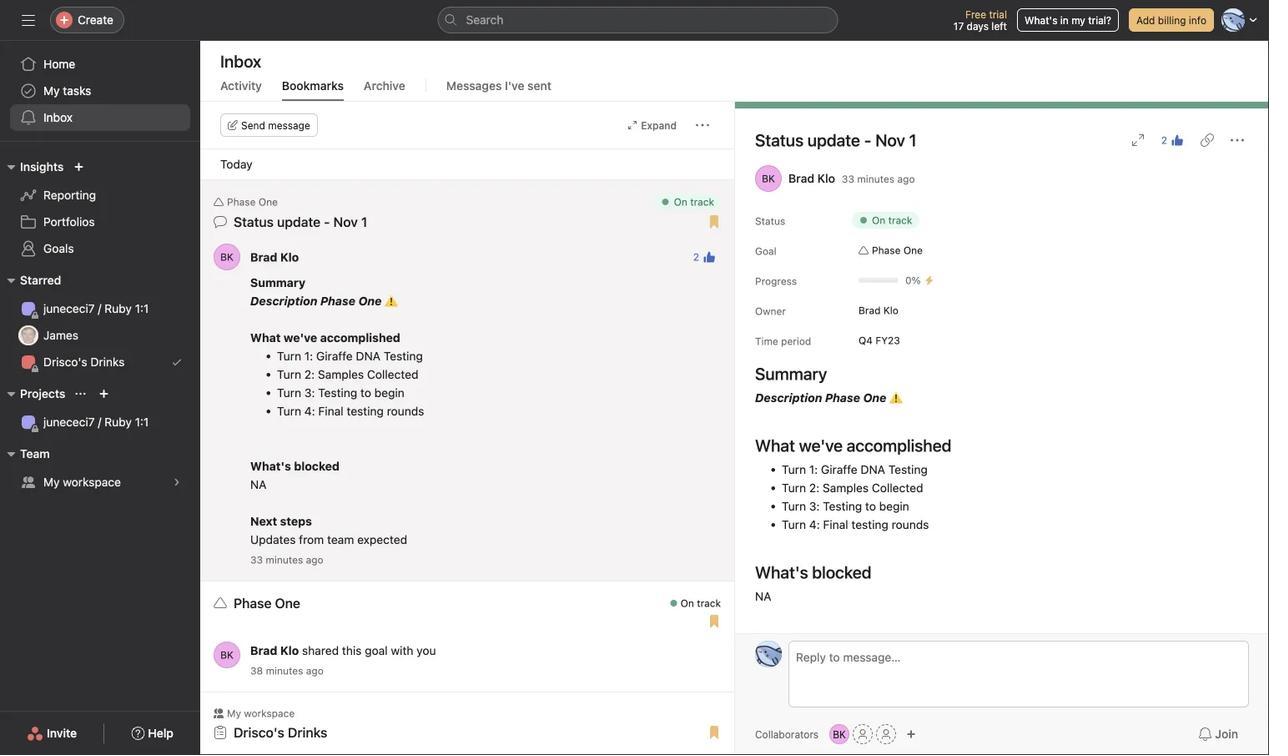 Task type: describe. For each thing, give the bounding box(es) containing it.
klo inside the brad klo shared this goal with you 38 minutes ago
[[280, 644, 299, 658]]

goals link
[[10, 235, 190, 262]]

next steps updates from team expected
[[250, 515, 408, 547]]

my workspace inside "my workspace" 'link'
[[43, 475, 121, 489]]

trial?
[[1089, 14, 1112, 26]]

1 vertical spatial on track
[[872, 215, 913, 226]]

activity
[[220, 79, 262, 93]]

add billing info button
[[1130, 8, 1215, 32]]

message
[[268, 119, 310, 131]]

time period
[[756, 336, 812, 347]]

0 vertical spatial bk button
[[214, 244, 240, 271]]

blocked
[[294, 460, 340, 473]]

2 vertical spatial track
[[697, 598, 721, 609]]

status update - nov 1 link
[[756, 130, 917, 150]]

james
[[43, 329, 78, 342]]

ra
[[762, 649, 776, 660]]

home link
[[10, 51, 190, 78]]

collaborators
[[756, 729, 819, 741]]

3: inside what we've accomplished turn 1: giraffe dna testing turn 2: samples collected turn 3: testing to begin turn 4: final testing rounds
[[810, 500, 820, 513]]

1 horizontal spatial inbox
[[220, 51, 261, 71]]

join button
[[1188, 720, 1250, 750]]

add billing info
[[1137, 14, 1207, 26]]

3 archive notification image from the top
[[703, 712, 716, 726]]

send message
[[241, 119, 310, 131]]

giraffe inside what we've accomplished turn 1: giraffe dna testing turn 2: samples collected turn 3: testing to begin turn 4: final testing rounds
[[822, 463, 858, 477]]

0 vertical spatial description phase one
[[250, 294, 385, 308]]

0 vertical spatial on track
[[674, 196, 715, 208]]

2 vertical spatial bk button
[[830, 725, 850, 745]]

klo down status update - nov 1
[[280, 250, 299, 264]]

from
[[299, 533, 324, 547]]

goal
[[756, 245, 777, 257]]

new image
[[74, 162, 84, 172]]

/ inside starred element
[[98, 302, 101, 316]]

next steps
[[756, 635, 836, 654]]

team
[[20, 447, 50, 461]]

0 vertical spatial more actions image
[[696, 119, 710, 132]]

0 vertical spatial 2 button
[[1157, 129, 1190, 152]]

collected inside what we've accomplished turn 1: giraffe dna testing turn 2: samples collected turn 3: testing to begin turn 4: final testing rounds
[[367, 368, 419, 382]]

0 vertical spatial description
[[250, 294, 318, 308]]

inbox inside inbox link
[[43, 111, 73, 124]]

steps
[[280, 515, 312, 528]]

minutes inside brad klo 33 minutes ago
[[858, 173, 895, 185]]

insights button
[[0, 157, 64, 177]]

create button
[[50, 7, 124, 33]]

what's blocked na
[[756, 563, 872, 604]]

1 vertical spatial 2 button
[[689, 245, 721, 269]]

final inside what we've accomplished turn 1: giraffe dna testing turn 2: samples collected turn 3: testing to begin turn 4: final testing rounds
[[319, 405, 344, 418]]

2 vertical spatial my
[[227, 708, 241, 720]]

hide sidebar image
[[22, 13, 35, 27]]

q4
[[859, 335, 873, 346]]

what's blocked na
[[250, 460, 340, 492]]

0 vertical spatial brad klo link
[[789, 172, 836, 185]]

status up the goal
[[756, 215, 786, 227]]

junececi7 inside the projects element
[[43, 415, 95, 429]]

inbox link
[[10, 104, 190, 131]]

brad down status update - nov 1
[[789, 172, 815, 185]]

1 vertical spatial description
[[756, 391, 823, 405]]

reporting
[[43, 188, 96, 202]]

expected
[[357, 533, 408, 547]]

see details, my workspace image
[[172, 478, 182, 488]]

you
[[417, 644, 436, 658]]

archive
[[364, 79, 406, 93]]

ruby inside the projects element
[[105, 415, 132, 429]]

sent
[[528, 79, 552, 93]]

left
[[992, 20, 1008, 32]]

goal
[[365, 644, 388, 658]]

messages i've sent
[[446, 79, 552, 93]]

portfolios
[[43, 215, 95, 229]]

accomplished
[[320, 331, 401, 345]]

0%
[[906, 275, 921, 286]]

we've accomplished
[[800, 436, 952, 455]]

portfolios link
[[10, 209, 190, 235]]

rounds inside what we've accomplished turn 1: giraffe dna testing turn 2: samples collected turn 3: testing to begin turn 4: final testing rounds
[[387, 405, 424, 418]]

1 horizontal spatial ⚠️ image
[[890, 392, 903, 405]]

expand button
[[620, 114, 685, 137]]

this
[[342, 644, 362, 658]]

1
[[910, 130, 917, 150]]

help
[[148, 727, 174, 741]]

junececi7 inside starred element
[[43, 302, 95, 316]]

phase one
[[234, 596, 301, 612]]

my for my tasks link
[[43, 84, 60, 98]]

what's for what's in my trial?
[[1025, 14, 1058, 26]]

send message button
[[220, 114, 318, 137]]

0 vertical spatial on
[[674, 196, 688, 208]]

1:1 inside starred element
[[135, 302, 149, 316]]

1 horizontal spatial workspace
[[244, 708, 295, 720]]

38
[[250, 665, 263, 677]]

drisco's
[[43, 355, 87, 369]]

testing inside what we've accomplished turn 1: giraffe dna testing turn 2: samples collected turn 3: testing to begin turn 4: final testing rounds
[[852, 518, 889, 532]]

create
[[78, 13, 114, 27]]

1 vertical spatial on
[[872, 215, 886, 226]]

33 minutes ago
[[250, 554, 324, 566]]

what's in my trial?
[[1025, 14, 1112, 26]]

2 vertical spatial on track
[[681, 598, 721, 609]]

1 vertical spatial track
[[889, 215, 913, 226]]

klo up fy23
[[884, 305, 899, 316]]

tasks
[[63, 84, 91, 98]]

brad inside the brad klo shared this goal with you 38 minutes ago
[[250, 644, 278, 658]]

0 vertical spatial brad klo
[[250, 250, 299, 264]]

bookmarks
[[282, 79, 344, 93]]

starred button
[[0, 271, 61, 291]]

drisco's drinks link
[[10, 349, 190, 376]]

invite
[[47, 727, 77, 741]]

2: inside what we've accomplished turn 1: giraffe dna testing turn 2: samples collected turn 3: testing to begin turn 4: final testing rounds
[[305, 368, 315, 382]]

owner
[[756, 306, 786, 317]]

1 vertical spatial my workspace
[[227, 708, 295, 720]]

1 remove from bookmarks image from the top
[[676, 200, 690, 213]]

final inside what we've accomplished turn 1: giraffe dna testing turn 2: samples collected turn 3: testing to begin turn 4: final testing rounds
[[824, 518, 849, 532]]

what's in my trial? button
[[1018, 8, 1120, 32]]

projects
[[20, 387, 65, 401]]

brad up q4
[[859, 305, 881, 316]]

2 vertical spatial on
[[681, 598, 695, 609]]

one up 0%
[[904, 245, 923, 256]]

0 vertical spatial track
[[691, 196, 715, 208]]

/ inside the projects element
[[98, 415, 101, 429]]

brad klo shared this goal with you 38 minutes ago
[[250, 644, 436, 677]]

phase up accomplished
[[321, 294, 356, 308]]

1 vertical spatial more actions image
[[1231, 134, 1245, 147]]

what we've accomplished turn 1: giraffe dna testing turn 2: samples collected turn 3: testing to begin turn 4: final testing rounds
[[756, 436, 952, 532]]

ruby inside starred element
[[105, 302, 132, 316]]

one up we've accomplished
[[864, 391, 887, 405]]

status update - nov 1
[[234, 214, 368, 230]]

1 vertical spatial 33
[[250, 554, 263, 566]]

help button
[[120, 719, 184, 749]]

updates
[[250, 533, 296, 547]]

1 vertical spatial minutes
[[266, 554, 303, 566]]

dna inside what we've accomplished turn 1: giraffe dna testing turn 2: samples collected turn 3: testing to begin turn 4: final testing rounds
[[356, 349, 381, 363]]

ago inside the brad klo shared this goal with you 38 minutes ago
[[306, 665, 324, 677]]

begin inside what we've accomplished turn 1: giraffe dna testing turn 2: samples collected turn 3: testing to begin turn 4: final testing rounds
[[375, 386, 405, 400]]

1 vertical spatial ago
[[306, 554, 324, 566]]

shared
[[302, 644, 339, 658]]

next
[[250, 515, 277, 528]]

0 horizontal spatial summary
[[250, 276, 306, 290]]

rounds inside what we've accomplished turn 1: giraffe dna testing turn 2: samples collected turn 3: testing to begin turn 4: final testing rounds
[[892, 518, 930, 532]]

0 horizontal spatial ⚠️ image
[[385, 295, 398, 308]]

giraffe inside what we've accomplished turn 1: giraffe dna testing turn 2: samples collected turn 3: testing to begin turn 4: final testing rounds
[[316, 349, 353, 363]]

- for nov 1
[[324, 214, 330, 230]]

1 horizontal spatial brad klo
[[859, 305, 899, 316]]

what's blocked
[[756, 563, 872, 582]]

home
[[43, 57, 75, 71]]

new project or portfolio image
[[99, 389, 109, 399]]

1 horizontal spatial summary
[[756, 364, 828, 384]]

add
[[1137, 14, 1156, 26]]

2 vertical spatial brad klo link
[[250, 644, 299, 658]]

my for "my workspace" 'link'
[[43, 475, 60, 489]]

time
[[756, 336, 779, 347]]

one up accomplished
[[359, 294, 382, 308]]

one up status update - nov 1
[[259, 196, 278, 208]]

today
[[220, 157, 253, 171]]

my workspace link
[[10, 469, 190, 496]]

1 vertical spatial description phase one
[[756, 391, 890, 405]]



Task type: locate. For each thing, give the bounding box(es) containing it.
update for nov
[[808, 130, 861, 150]]

1 vertical spatial brad klo link
[[250, 250, 299, 264]]

my tasks link
[[10, 78, 190, 104]]

0 vertical spatial my
[[43, 84, 60, 98]]

global element
[[0, 41, 200, 141]]

more actions image down expand
[[650, 200, 663, 213]]

my left tasks
[[43, 84, 60, 98]]

1 vertical spatial /
[[98, 415, 101, 429]]

description down time period
[[756, 391, 823, 405]]

2 button left the goal
[[689, 245, 721, 269]]

1 junececi7 from the top
[[43, 302, 95, 316]]

giraffe down we've accomplished
[[822, 463, 858, 477]]

na inside what's blocked na
[[250, 478, 267, 492]]

ruby down new project or portfolio image
[[105, 415, 132, 429]]

0 vertical spatial update
[[808, 130, 861, 150]]

2 junececi7 / ruby 1:1 from the top
[[43, 415, 149, 429]]

1 horizontal spatial testing
[[852, 518, 889, 532]]

0 horizontal spatial 3:
[[305, 386, 315, 400]]

0 vertical spatial na
[[250, 478, 267, 492]]

dna down we've accomplished
[[861, 463, 886, 477]]

1 vertical spatial begin
[[880, 500, 910, 513]]

1 vertical spatial samples
[[823, 481, 869, 495]]

0 vertical spatial collected
[[367, 368, 419, 382]]

collected down we've accomplished
[[872, 481, 924, 495]]

ago inside brad klo 33 minutes ago
[[898, 173, 916, 185]]

to down we've accomplished
[[866, 500, 877, 513]]

1 vertical spatial brad klo
[[859, 305, 899, 316]]

brad klo
[[250, 250, 299, 264], [859, 305, 899, 316]]

0 horizontal spatial begin
[[375, 386, 405, 400]]

inbox down the my tasks
[[43, 111, 73, 124]]

brad klo link down status update - nov 1 link in the right top of the page
[[789, 172, 836, 185]]

junececi7 down show options, current sort, top image
[[43, 415, 95, 429]]

what's for what's blocked na
[[250, 460, 291, 473]]

0 vertical spatial 2:
[[305, 368, 315, 382]]

expand
[[641, 119, 677, 131]]

my
[[1072, 14, 1086, 26]]

samples inside what we've accomplished turn 1: giraffe dna testing turn 2: samples collected turn 3: testing to begin turn 4: final testing rounds
[[318, 368, 364, 382]]

0 horizontal spatial na
[[250, 478, 267, 492]]

collected
[[367, 368, 419, 382], [872, 481, 924, 495]]

4: up blocked
[[305, 405, 315, 418]]

description up we've
[[250, 294, 318, 308]]

starred
[[20, 273, 61, 287]]

1 vertical spatial what
[[756, 436, 796, 455]]

status update - nov 1
[[756, 130, 917, 150]]

- for nov
[[865, 130, 872, 150]]

1 vertical spatial to
[[866, 500, 877, 513]]

what's left the in
[[1025, 14, 1058, 26]]

junececi7
[[43, 302, 95, 316], [43, 415, 95, 429]]

klo
[[818, 172, 836, 185], [280, 250, 299, 264], [884, 305, 899, 316], [280, 644, 299, 658]]

dna down accomplished
[[356, 349, 381, 363]]

final up blocked
[[319, 405, 344, 418]]

junececi7 / ruby 1:1 link
[[10, 296, 190, 322], [10, 409, 190, 436]]

0 horizontal spatial phase one
[[227, 196, 278, 208]]

0 vertical spatial summary
[[250, 276, 306, 290]]

junececi7 / ruby 1:1 inside starred element
[[43, 302, 149, 316]]

begin
[[375, 386, 405, 400], [880, 500, 910, 513]]

17
[[954, 20, 964, 32]]

1 horizontal spatial what's
[[1025, 14, 1058, 26]]

description phase one down period at right
[[756, 391, 890, 405]]

phase one up 0%
[[872, 245, 923, 256]]

1: down we've
[[305, 349, 313, 363]]

insights
[[20, 160, 64, 174]]

phase one link
[[852, 242, 930, 259]]

/ up drisco's drinks link
[[98, 302, 101, 316]]

search list box
[[438, 7, 839, 33]]

2 junececi7 from the top
[[43, 415, 95, 429]]

1 vertical spatial dna
[[861, 463, 886, 477]]

testing up what's blocked
[[852, 518, 889, 532]]

to down accomplished
[[361, 386, 371, 400]]

teams element
[[0, 439, 200, 499]]

phase one
[[227, 196, 278, 208], [872, 245, 923, 256]]

⚠️ image up we've accomplished
[[890, 392, 903, 405]]

2: down we've
[[305, 368, 315, 382]]

0 vertical spatial -
[[865, 130, 872, 150]]

search button
[[438, 7, 839, 33]]

1 1:1 from the top
[[135, 302, 149, 316]]

1 vertical spatial final
[[824, 518, 849, 532]]

bk button down status update - nov 1
[[214, 244, 240, 271]]

⚠️ image up accomplished
[[385, 295, 398, 308]]

2 button
[[1157, 129, 1190, 152], [689, 245, 721, 269]]

1:1
[[135, 302, 149, 316], [135, 415, 149, 429]]

1 horizontal spatial 33
[[842, 173, 855, 185]]

my up drisco's drinks
[[227, 708, 241, 720]]

0 horizontal spatial 2 button
[[689, 245, 721, 269]]

archive notification image
[[703, 200, 716, 213], [703, 601, 716, 614], [703, 712, 716, 726]]

minutes down nov
[[858, 173, 895, 185]]

nov
[[876, 130, 906, 150]]

my workspace up drisco's drinks
[[227, 708, 295, 720]]

ruby up drinks
[[105, 302, 132, 316]]

remove from bookmarks image
[[676, 200, 690, 213], [676, 601, 690, 614]]

my workspace
[[43, 475, 121, 489], [227, 708, 295, 720]]

team button
[[0, 444, 50, 464]]

search
[[466, 13, 504, 27]]

1 vertical spatial inbox
[[43, 111, 73, 124]]

summary
[[250, 276, 306, 290], [756, 364, 828, 384]]

1 archive notification image from the top
[[703, 200, 716, 213]]

junececi7 / ruby 1:1 inside the projects element
[[43, 415, 149, 429]]

1 vertical spatial workspace
[[244, 708, 295, 720]]

more actions image right expand
[[696, 119, 710, 132]]

bk button
[[214, 244, 240, 271], [214, 642, 240, 669], [830, 725, 850, 745]]

free trial 17 days left
[[954, 8, 1008, 32]]

final up what's blocked
[[824, 518, 849, 532]]

samples down we've accomplished
[[823, 481, 869, 495]]

minutes down 'updates'
[[266, 554, 303, 566]]

brad klo link down status update - nov 1
[[250, 250, 299, 264]]

ra button
[[756, 641, 782, 668]]

2 remove from bookmarks image from the top
[[676, 601, 690, 614]]

status for status update - nov 1
[[756, 130, 804, 150]]

0 horizontal spatial -
[[324, 214, 330, 230]]

drisco's drinks
[[234, 725, 328, 741]]

33 inside brad klo 33 minutes ago
[[842, 173, 855, 185]]

archive link
[[364, 79, 406, 101]]

days
[[967, 20, 989, 32]]

what inside what we've accomplished turn 1: giraffe dna testing turn 2: samples collected turn 3: testing to begin turn 4: final testing rounds
[[756, 436, 796, 455]]

brad klo down status update - nov 1
[[250, 250, 299, 264]]

brad klo up q4 fy23
[[859, 305, 899, 316]]

ago
[[898, 173, 916, 185], [306, 554, 324, 566], [306, 665, 324, 677]]

3: up what's blocked
[[810, 500, 820, 513]]

my workspace down team
[[43, 475, 121, 489]]

0 vertical spatial phase one
[[227, 196, 278, 208]]

what for we've accomplished
[[756, 436, 796, 455]]

1 vertical spatial junececi7
[[43, 415, 95, 429]]

klo down status update - nov 1
[[818, 172, 836, 185]]

bk button left 38
[[214, 642, 240, 669]]

1: down we've accomplished
[[810, 463, 818, 477]]

0 vertical spatial samples
[[318, 368, 364, 382]]

2 ruby from the top
[[105, 415, 132, 429]]

update left nov 1
[[277, 214, 321, 230]]

to inside what we've accomplished turn 1: giraffe dna testing turn 2: samples collected turn 3: testing to begin turn 4: final testing rounds
[[361, 386, 371, 400]]

1 vertical spatial archive notification image
[[703, 601, 716, 614]]

4: up what's blocked
[[810, 518, 820, 532]]

samples inside what we've accomplished turn 1: giraffe dna testing turn 2: samples collected turn 3: testing to begin turn 4: final testing rounds
[[823, 481, 869, 495]]

0 horizontal spatial what's
[[250, 460, 291, 473]]

2:
[[305, 368, 315, 382], [810, 481, 820, 495]]

goals
[[43, 242, 74, 255]]

0 horizontal spatial 33
[[250, 554, 263, 566]]

1 vertical spatial what's
[[250, 460, 291, 473]]

phase
[[227, 196, 256, 208], [872, 245, 901, 256], [321, 294, 356, 308], [826, 391, 861, 405]]

description
[[250, 294, 318, 308], [756, 391, 823, 405]]

phase down brad klo 33 minutes ago
[[872, 245, 901, 256]]

workspace
[[63, 475, 121, 489], [244, 708, 295, 720]]

full screen image
[[1132, 134, 1145, 147]]

1:
[[305, 349, 313, 363], [810, 463, 818, 477]]

1 junececi7 / ruby 1:1 from the top
[[43, 302, 149, 316]]

1 vertical spatial rounds
[[892, 518, 930, 532]]

what we've accomplished turn 1: giraffe dna testing turn 2: samples collected turn 3: testing to begin turn 4: final testing rounds
[[250, 331, 424, 418]]

archive notification image for 1st remove from bookmarks icon from the bottom of the page
[[703, 601, 716, 614]]

1 vertical spatial ⚠️ image
[[890, 392, 903, 405]]

-
[[865, 130, 872, 150], [324, 214, 330, 230]]

4:
[[305, 405, 315, 418], [810, 518, 820, 532]]

na up the next
[[250, 478, 267, 492]]

starred element
[[0, 265, 200, 379]]

projects button
[[0, 384, 65, 404]]

update for nov 1
[[277, 214, 321, 230]]

giraffe
[[316, 349, 353, 363], [822, 463, 858, 477]]

4: inside what we've accomplished turn 1: giraffe dna testing turn 2: samples collected turn 3: testing to begin turn 4: final testing rounds
[[810, 518, 820, 532]]

junececi7 / ruby 1:1 link down new project or portfolio image
[[10, 409, 190, 436]]

bk button right collaborators
[[830, 725, 850, 745]]

2 for the bottommost 2 button
[[694, 251, 700, 263]]

activity link
[[220, 79, 262, 101]]

1 vertical spatial 2:
[[810, 481, 820, 495]]

0 vertical spatial to
[[361, 386, 371, 400]]

junececi7 / ruby 1:1 up james
[[43, 302, 149, 316]]

workspace up drisco's drinks
[[244, 708, 295, 720]]

phase up we've accomplished
[[826, 391, 861, 405]]

1 vertical spatial remove from bookmarks image
[[676, 601, 690, 614]]

1 horizontal spatial samples
[[823, 481, 869, 495]]

info
[[1190, 14, 1207, 26]]

samples down accomplished
[[318, 368, 364, 382]]

1:1 up teams element
[[135, 415, 149, 429]]

junececi7 / ruby 1:1 link up james
[[10, 296, 190, 322]]

in
[[1061, 14, 1069, 26]]

0 horizontal spatial 2
[[694, 251, 700, 263]]

33 down status update - nov 1
[[842, 173, 855, 185]]

join
[[1216, 728, 1239, 741]]

2 archive notification image from the top
[[703, 601, 716, 614]]

ago down "shared"
[[306, 665, 324, 677]]

invite button
[[16, 719, 88, 749]]

2 junececi7 / ruby 1:1 link from the top
[[10, 409, 190, 436]]

status for status update - nov 1
[[234, 214, 274, 230]]

minutes inside the brad klo shared this goal with you 38 minutes ago
[[266, 665, 303, 677]]

1: inside what we've accomplished turn 1: giraffe dna testing turn 2: samples collected turn 3: testing to begin turn 4: final testing rounds
[[810, 463, 818, 477]]

- left nov
[[865, 130, 872, 150]]

what inside what we've accomplished turn 1: giraffe dna testing turn 2: samples collected turn 3: testing to begin turn 4: final testing rounds
[[250, 331, 281, 345]]

status down the today
[[234, 214, 274, 230]]

minutes
[[858, 173, 895, 185], [266, 554, 303, 566], [266, 665, 303, 677]]

0 horizontal spatial description
[[250, 294, 318, 308]]

1 vertical spatial ruby
[[105, 415, 132, 429]]

0 vertical spatial my workspace
[[43, 475, 121, 489]]

/
[[98, 302, 101, 316], [98, 415, 101, 429]]

1:1 up drisco's drinks link
[[135, 302, 149, 316]]

testing inside what we've accomplished turn 1: giraffe dna testing turn 2: samples collected turn 3: testing to begin turn 4: final testing rounds
[[347, 405, 384, 418]]

free
[[966, 8, 987, 20]]

dna
[[356, 349, 381, 363], [861, 463, 886, 477]]

2 button right full screen icon
[[1157, 129, 1190, 152]]

0 vertical spatial inbox
[[220, 51, 261, 71]]

1 horizontal spatial 2
[[1162, 134, 1168, 146]]

2 for the top 2 button
[[1162, 134, 1168, 146]]

1 horizontal spatial to
[[866, 500, 877, 513]]

more actions image
[[696, 119, 710, 132], [1231, 134, 1245, 147], [650, 200, 663, 213]]

my inside global element
[[43, 84, 60, 98]]

brad up 38
[[250, 644, 278, 658]]

3: inside what we've accomplished turn 1: giraffe dna testing turn 2: samples collected turn 3: testing to begin turn 4: final testing rounds
[[305, 386, 315, 400]]

projects element
[[0, 379, 200, 439]]

collected inside what we've accomplished turn 1: giraffe dna testing turn 2: samples collected turn 3: testing to begin turn 4: final testing rounds
[[872, 481, 924, 495]]

insights element
[[0, 152, 200, 265]]

junececi7 / ruby 1:1 down new project or portfolio image
[[43, 415, 149, 429]]

inbox up activity
[[220, 51, 261, 71]]

3: down we've
[[305, 386, 315, 400]]

progress
[[756, 276, 797, 287]]

1 / from the top
[[98, 302, 101, 316]]

2 left the goal
[[694, 251, 700, 263]]

testing
[[384, 349, 423, 363], [318, 386, 358, 400], [889, 463, 928, 477], [823, 500, 863, 513]]

0 horizontal spatial more actions image
[[650, 200, 663, 213]]

0 vertical spatial begin
[[375, 386, 405, 400]]

2: inside what we've accomplished turn 1: giraffe dna testing turn 2: samples collected turn 3: testing to begin turn 4: final testing rounds
[[810, 481, 820, 495]]

1 ruby from the top
[[105, 302, 132, 316]]

show options, current sort, top image
[[75, 389, 85, 399]]

workspace inside 'link'
[[63, 475, 121, 489]]

add or remove collaborators image
[[907, 730, 917, 740]]

junececi7 up james
[[43, 302, 95, 316]]

rounds
[[387, 405, 424, 418], [892, 518, 930, 532]]

team
[[327, 533, 354, 547]]

summary down period at right
[[756, 364, 828, 384]]

to inside what we've accomplished turn 1: giraffe dna testing turn 2: samples collected turn 3: testing to begin turn 4: final testing rounds
[[866, 500, 877, 513]]

0 vertical spatial archive notification image
[[703, 200, 716, 213]]

1 vertical spatial bk button
[[214, 642, 240, 669]]

1 horizontal spatial more actions image
[[696, 119, 710, 132]]

0 vertical spatial ruby
[[105, 302, 132, 316]]

2 right full screen icon
[[1162, 134, 1168, 146]]

phase one down the today
[[227, 196, 278, 208]]

testing down accomplished
[[347, 405, 384, 418]]

brad klo 33 minutes ago
[[789, 172, 916, 185]]

0 vertical spatial 33
[[842, 173, 855, 185]]

0 horizontal spatial rounds
[[387, 405, 424, 418]]

phase down the today
[[227, 196, 256, 208]]

1 vertical spatial -
[[324, 214, 330, 230]]

⚠️ image
[[385, 295, 398, 308], [890, 392, 903, 405]]

begin inside what we've accomplished turn 1: giraffe dna testing turn 2: samples collected turn 3: testing to begin turn 4: final testing rounds
[[880, 500, 910, 513]]

1: inside what we've accomplished turn 1: giraffe dna testing turn 2: samples collected turn 3: testing to begin turn 4: final testing rounds
[[305, 349, 313, 363]]

my down team
[[43, 475, 60, 489]]

0 horizontal spatial description phase one
[[250, 294, 385, 308]]

3:
[[305, 386, 315, 400], [810, 500, 820, 513]]

brad klo link up 38
[[250, 644, 299, 658]]

i've
[[505, 79, 525, 93]]

1 horizontal spatial phase one
[[872, 245, 923, 256]]

description phase one
[[250, 294, 385, 308], [756, 391, 890, 405]]

update up brad klo 33 minutes ago
[[808, 130, 861, 150]]

description phase one up we've
[[250, 294, 385, 308]]

my tasks
[[43, 84, 91, 98]]

junececi7 / ruby 1:1 link inside the projects element
[[10, 409, 190, 436]]

billing
[[1159, 14, 1187, 26]]

4: inside what we've accomplished turn 1: giraffe dna testing turn 2: samples collected turn 3: testing to begin turn 4: final testing rounds
[[305, 405, 315, 418]]

ago down from
[[306, 554, 324, 566]]

ja
[[23, 330, 34, 341]]

my inside 'link'
[[43, 475, 60, 489]]

turn
[[277, 349, 301, 363], [277, 368, 301, 382], [277, 386, 301, 400], [277, 405, 301, 418], [782, 463, 807, 477], [782, 481, 807, 495], [782, 500, 807, 513], [782, 518, 807, 532]]

0 horizontal spatial inbox
[[43, 111, 73, 124]]

messages
[[446, 79, 502, 93]]

0 horizontal spatial 1:
[[305, 349, 313, 363]]

begin down we've accomplished
[[880, 500, 910, 513]]

copy link image
[[1201, 134, 1215, 147]]

0 horizontal spatial to
[[361, 386, 371, 400]]

drisco's drinks
[[43, 355, 125, 369]]

/ down new project or portfolio image
[[98, 415, 101, 429]]

1 horizontal spatial my workspace
[[227, 708, 295, 720]]

dna inside what we've accomplished turn 1: giraffe dna testing turn 2: samples collected turn 3: testing to begin turn 4: final testing rounds
[[861, 463, 886, 477]]

collected down accomplished
[[367, 368, 419, 382]]

more actions image right copy link image
[[1231, 134, 1245, 147]]

ago down 1
[[898, 173, 916, 185]]

summary up we've
[[250, 276, 306, 290]]

what for we've
[[250, 331, 281, 345]]

na inside what's blocked na
[[756, 590, 772, 604]]

0 vertical spatial /
[[98, 302, 101, 316]]

messages i've sent link
[[446, 79, 552, 101]]

1 vertical spatial 1:1
[[135, 415, 149, 429]]

2 / from the top
[[98, 415, 101, 429]]

update
[[808, 130, 861, 150], [277, 214, 321, 230]]

1 horizontal spatial description phase one
[[756, 391, 890, 405]]

2: down we've accomplished
[[810, 481, 820, 495]]

0 vertical spatial 4:
[[305, 405, 315, 418]]

2 vertical spatial archive notification image
[[703, 712, 716, 726]]

0 vertical spatial junececi7 / ruby 1:1 link
[[10, 296, 190, 322]]

nov 1
[[334, 214, 368, 230]]

what's inside what's blocked na
[[250, 460, 291, 473]]

1 vertical spatial 1:
[[810, 463, 818, 477]]

0 horizontal spatial giraffe
[[316, 349, 353, 363]]

minutes right 38
[[266, 665, 303, 677]]

1 horizontal spatial 3:
[[810, 500, 820, 513]]

- left nov 1
[[324, 214, 330, 230]]

1 vertical spatial my
[[43, 475, 60, 489]]

1 vertical spatial 2
[[694, 251, 700, 263]]

klo left "shared"
[[280, 644, 299, 658]]

1 horizontal spatial collected
[[872, 481, 924, 495]]

0 horizontal spatial update
[[277, 214, 321, 230]]

status up brad klo 33 minutes ago
[[756, 130, 804, 150]]

2 vertical spatial more actions image
[[650, 200, 663, 213]]

1:1 inside the projects element
[[135, 415, 149, 429]]

giraffe down accomplished
[[316, 349, 353, 363]]

trial
[[990, 8, 1008, 20]]

what's inside button
[[1025, 14, 1058, 26]]

ruby
[[105, 302, 132, 316], [105, 415, 132, 429]]

period
[[782, 336, 812, 347]]

on
[[674, 196, 688, 208], [872, 215, 886, 226], [681, 598, 695, 609]]

2 1:1 from the top
[[135, 415, 149, 429]]

1 vertical spatial junececi7 / ruby 1:1
[[43, 415, 149, 429]]

1 horizontal spatial -
[[865, 130, 872, 150]]

brad klo link
[[789, 172, 836, 185], [250, 250, 299, 264], [250, 644, 299, 658]]

what's
[[1025, 14, 1058, 26], [250, 460, 291, 473]]

0 vertical spatial junececi7
[[43, 302, 95, 316]]

to
[[361, 386, 371, 400], [866, 500, 877, 513]]

1 horizontal spatial description
[[756, 391, 823, 405]]

1 junececi7 / ruby 1:1 link from the top
[[10, 296, 190, 322]]

with
[[391, 644, 414, 658]]

2 vertical spatial ago
[[306, 665, 324, 677]]

0 vertical spatial what's
[[1025, 14, 1058, 26]]

what
[[250, 331, 281, 345], [756, 436, 796, 455]]

archive notification image for second remove from bookmarks icon from the bottom of the page
[[703, 200, 716, 213]]

brad down status update - nov 1
[[250, 250, 278, 264]]

0 horizontal spatial dna
[[356, 349, 381, 363]]



Task type: vqa. For each thing, say whether or not it's contained in the screenshot.
junececi7 / Ruby 1:1 LINK
yes



